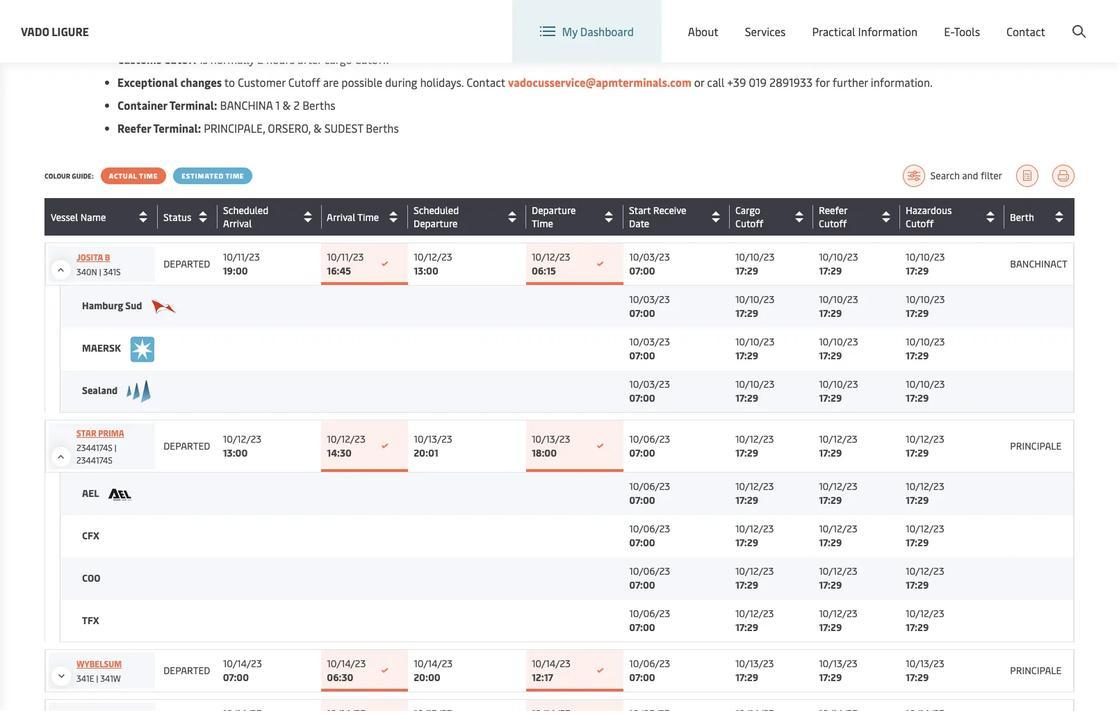 Task type: locate. For each thing, give the bounding box(es) containing it.
4 10/03/23 07:00 from the top
[[630, 378, 670, 405]]

0 horizontal spatial berths
[[303, 97, 336, 113]]

| inside star prima 2344174s | 2344174s
[[115, 442, 117, 454]]

vessel name button
[[51, 206, 155, 228], [51, 206, 154, 228]]

1 departed from the top
[[164, 257, 210, 271]]

0 vertical spatial principale
[[1011, 440, 1063, 453]]

1 departure time from the left
[[532, 204, 576, 230]]

10/10/23
[[736, 250, 775, 264], [820, 250, 859, 264], [906, 250, 946, 264], [736, 293, 775, 306], [820, 293, 859, 306], [906, 293, 946, 306], [736, 335, 775, 349], [820, 335, 859, 349], [906, 335, 946, 349], [736, 378, 775, 391], [820, 378, 859, 391], [906, 378, 946, 391]]

6 10/06/23 from the top
[[630, 657, 671, 671]]

1 10/06/23 from the top
[[630, 433, 671, 446]]

10/10/23 17:29
[[736, 250, 775, 278], [820, 250, 859, 278], [906, 250, 946, 278], [736, 293, 775, 320], [820, 293, 859, 320], [906, 293, 946, 320], [736, 335, 775, 362], [820, 335, 859, 362], [906, 335, 946, 362], [736, 378, 775, 405], [820, 378, 859, 405], [906, 378, 946, 405]]

1 cargo from the left
[[736, 204, 761, 217]]

terminal: down "changes"
[[170, 97, 217, 113]]

departed
[[164, 257, 210, 271], [164, 440, 210, 453], [164, 664, 210, 678]]

3 departed from the top
[[164, 664, 210, 678]]

departed for 19:00
[[164, 257, 210, 271]]

start for second cargo cutoff button from the right
[[630, 204, 652, 217]]

10/11/23 for 19:00
[[223, 250, 260, 264]]

terminal:
[[170, 97, 217, 113], [153, 120, 201, 136]]

2 principale from the top
[[1011, 664, 1063, 678]]

exceptional
[[118, 74, 178, 90]]

| for hamburg sud
[[99, 266, 101, 278]]

1 horizontal spatial 13:00
[[414, 264, 439, 278]]

date for the departure time button associated with first cargo cutoff button from the right
[[630, 217, 650, 230]]

cargo cutoff button
[[736, 204, 810, 230], [736, 204, 810, 230]]

ligure
[[52, 23, 89, 39]]

reefer cutoff button
[[819, 204, 897, 230], [820, 204, 897, 230]]

1 horizontal spatial 10/12/23 13:00
[[414, 250, 453, 278]]

| left 341s at the left top of the page
[[99, 266, 101, 278]]

341e
[[77, 673, 94, 684]]

2 cargo from the left
[[736, 204, 761, 217]]

5 10/06/23 from the top
[[630, 607, 671, 620]]

2 right 1
[[294, 97, 300, 113]]

0 horizontal spatial time
[[139, 171, 158, 181]]

10/11/23 up the 19:00
[[223, 250, 260, 264]]

2 cargo cutoff from the left
[[736, 204, 764, 230]]

019
[[749, 74, 767, 90]]

search
[[931, 169, 960, 182]]

2 10/13/23 17:29 from the left
[[820, 657, 858, 684]]

0 vertical spatial |
[[99, 266, 101, 278]]

switch location
[[728, 13, 807, 28]]

reefer for second cargo cutoff button from the right the departure time button
[[820, 204, 848, 217]]

10/03/23 07:00 for maersk
[[630, 335, 670, 362]]

cargo cutoff
[[736, 204, 764, 230], [736, 204, 764, 230]]

terminal: down container
[[153, 120, 201, 136]]

prima
[[98, 428, 124, 439]]

4 10/03/23 from the top
[[630, 378, 670, 391]]

hamburg sud image
[[151, 300, 176, 315]]

0 horizontal spatial &
[[283, 97, 291, 113]]

10/14/23 07:00
[[223, 657, 262, 684]]

1 10/11/23 from the left
[[223, 250, 260, 264]]

16:45
[[327, 264, 351, 278]]

vessel for first cargo cutoff button from the right arrival time button
[[51, 210, 78, 224]]

time
[[358, 210, 379, 224], [358, 210, 379, 224], [532, 217, 554, 230], [532, 217, 554, 230]]

1 principale from the top
[[1011, 440, 1063, 453]]

1 cargo cutoff from the left
[[736, 204, 764, 230]]

scheduled arrival button for second cargo cutoff button from the right arrival time button
[[223, 204, 318, 230]]

2 vertical spatial departed
[[164, 664, 210, 678]]

10/12/23 14:30
[[327, 433, 366, 460]]

2 scheduled arrival button from the left
[[223, 204, 319, 230]]

2 10/03/23 from the top
[[630, 293, 670, 306]]

1 horizontal spatial 10/13/23 17:29
[[820, 657, 858, 684]]

0 vertical spatial terminal:
[[170, 97, 217, 113]]

about button
[[689, 0, 719, 63]]

start receive date button
[[630, 204, 727, 230], [630, 204, 727, 230]]

1 horizontal spatial berths
[[366, 120, 399, 136]]

actual
[[109, 171, 137, 181]]

terminal: for reefer terminal:
[[153, 120, 201, 136]]

0 vertical spatial 2344174s
[[77, 442, 113, 454]]

principale for 10/12/23
[[1011, 440, 1063, 453]]

cargo cutoff for first cargo cutoff button from the right
[[736, 204, 764, 230]]

10/11/23 up 16:45
[[327, 250, 364, 264]]

10/06/23 for tfx
[[630, 607, 671, 620]]

arrival time button for first cargo cutoff button from the right
[[327, 206, 405, 228]]

start receive date for the departure time button associated with first cargo cutoff button from the right
[[630, 204, 687, 230]]

berth
[[1011, 210, 1035, 224], [1011, 210, 1035, 224]]

colour guide:
[[45, 171, 94, 181]]

10/03/23 for hamburg sud
[[630, 293, 670, 306]]

10/11/23 16:45
[[327, 250, 364, 278]]

2 10/11/23 from the left
[[327, 250, 364, 264]]

10/06/23 07:00 for cfx
[[630, 522, 671, 550]]

global
[[852, 13, 884, 28]]

0 vertical spatial departed
[[164, 257, 210, 271]]

my dashboard
[[563, 24, 634, 39]]

1 vertical spatial contact
[[467, 74, 506, 90]]

4 10/06/23 07:00 from the top
[[630, 565, 671, 592]]

1 scheduled arrival button from the left
[[223, 204, 318, 230]]

| inside josita b 340n | 341s
[[99, 266, 101, 278]]

1 departure time button from the left
[[532, 204, 621, 230]]

1 vertical spatial departed
[[164, 440, 210, 453]]

10/12/23 17:29
[[736, 433, 775, 460], [820, 433, 858, 460], [906, 433, 945, 460], [736, 480, 775, 507], [820, 480, 858, 507], [906, 480, 945, 507], [736, 522, 775, 550], [820, 522, 858, 550], [906, 522, 945, 550], [736, 565, 775, 592], [820, 565, 858, 592], [906, 565, 945, 592], [736, 607, 775, 634], [820, 607, 858, 634], [906, 607, 945, 634]]

2 departure time button from the left
[[532, 204, 620, 230]]

0 vertical spatial berths
[[303, 97, 336, 113]]

10/03/23 for maersk
[[630, 335, 670, 349]]

tools
[[955, 24, 981, 39]]

10/03/23 07:00 for sealand
[[630, 378, 670, 405]]

practical information
[[813, 24, 918, 39]]

time for estimated time
[[226, 171, 244, 181]]

start receive date
[[630, 204, 687, 230], [630, 204, 687, 230]]

or
[[695, 74, 705, 90]]

services
[[745, 24, 786, 39]]

guide:
[[72, 171, 94, 181]]

0 horizontal spatial 13:00
[[223, 447, 248, 460]]

0 horizontal spatial 10/11/23
[[223, 250, 260, 264]]

2 departure time from the left
[[532, 204, 576, 230]]

hazardous cutoff
[[906, 204, 953, 230], [906, 204, 953, 230]]

0 vertical spatial 2
[[257, 51, 264, 67]]

3 10/06/23 from the top
[[630, 522, 671, 536]]

status
[[163, 210, 192, 224], [164, 210, 192, 224]]

time
[[139, 171, 158, 181], [226, 171, 244, 181]]

status button
[[163, 206, 214, 228], [164, 206, 214, 228]]

& right 1
[[283, 97, 291, 113]]

& left sudest
[[314, 120, 322, 136]]

departure time button for second cargo cutoff button from the right
[[532, 204, 621, 230]]

1 horizontal spatial &
[[314, 120, 322, 136]]

0 horizontal spatial 10/13/23 17:29
[[736, 657, 775, 684]]

2 cargo cutoff button from the left
[[736, 204, 810, 230]]

berths for banchina 1 & 2 berths
[[303, 97, 336, 113]]

berths for principale, orsero, & sudest berths
[[366, 120, 399, 136]]

scheduled departure button
[[414, 204, 523, 230], [414, 204, 523, 230]]

vessel for second cargo cutoff button from the right arrival time button
[[51, 210, 78, 224]]

hamburg
[[82, 299, 123, 313]]

2 10/06/23 from the top
[[630, 480, 671, 493]]

vado ligure
[[21, 23, 89, 39]]

departure time for second cargo cutoff button from the right the departure time button
[[532, 204, 576, 230]]

departure
[[532, 204, 576, 217], [532, 204, 576, 217], [414, 217, 458, 230], [414, 217, 458, 230]]

10/11/23 19:00
[[223, 250, 260, 278]]

call
[[708, 74, 725, 90]]

receive for second cargo cutoff button from the right the departure time button
[[654, 204, 687, 217]]

1 vertical spatial &
[[314, 120, 322, 136]]

vessel
[[51, 210, 78, 224], [51, 210, 78, 224]]

global menu button
[[821, 0, 929, 41]]

vessel name for first cargo cutoff button from the right arrival time button
[[51, 210, 106, 224]]

3 10/14/23 from the left
[[414, 657, 453, 671]]

and
[[963, 169, 979, 182]]

time right estimated on the top
[[226, 171, 244, 181]]

3 10/03/23 from the top
[[630, 335, 670, 349]]

2344174s
[[77, 442, 113, 454], [77, 455, 113, 466]]

340n
[[77, 266, 97, 278]]

2
[[257, 51, 264, 67], [294, 97, 300, 113]]

10/03/23 07:00
[[630, 250, 670, 278], [630, 293, 670, 320], [630, 335, 670, 362], [630, 378, 670, 405]]

principale for 10/13/23
[[1011, 664, 1063, 678]]

contact
[[1007, 24, 1046, 39], [467, 74, 506, 90]]

10/06/23 07:00 for ael
[[630, 480, 671, 507]]

1 scheduled arrival from the left
[[223, 204, 268, 230]]

0 vertical spatial contact
[[1007, 24, 1046, 39]]

1
[[276, 97, 280, 113]]

1 horizontal spatial |
[[99, 266, 101, 278]]

arrival time
[[327, 210, 379, 224], [327, 210, 379, 224]]

hazardous cutoff button
[[906, 204, 1002, 230], [906, 204, 1002, 230]]

1 vertical spatial 2344174s
[[77, 455, 113, 466]]

07:00
[[630, 264, 656, 278], [630, 307, 656, 320], [630, 349, 656, 362], [630, 391, 656, 405], [630, 447, 656, 460], [630, 494, 656, 507], [630, 536, 656, 550], [630, 579, 656, 592], [630, 621, 656, 634], [223, 671, 249, 684], [630, 671, 656, 684]]

| right "341e" at the left bottom
[[96, 673, 98, 684]]

principale,
[[204, 120, 265, 136]]

departure time
[[532, 204, 576, 230], [532, 204, 576, 230]]

1 time from the left
[[139, 171, 158, 181]]

20:01
[[414, 447, 439, 460]]

1 vertical spatial berths
[[366, 120, 399, 136]]

10/06/23 for coo
[[630, 565, 671, 578]]

1 vertical spatial 10/12/23 13:00
[[223, 433, 262, 460]]

arrival
[[327, 210, 356, 224], [327, 210, 356, 224], [223, 217, 252, 230], [223, 217, 252, 230]]

2 10/03/23 07:00 from the top
[[630, 293, 670, 320]]

scheduled
[[223, 204, 268, 217], [223, 204, 269, 217], [414, 204, 459, 217], [414, 204, 459, 217]]

10/12/23
[[414, 250, 453, 264], [532, 250, 571, 264], [223, 433, 262, 446], [327, 433, 366, 446], [736, 433, 775, 446], [820, 433, 858, 446], [906, 433, 945, 446], [736, 480, 775, 493], [820, 480, 858, 493], [906, 480, 945, 493], [736, 522, 775, 536], [820, 522, 858, 536], [906, 522, 945, 536], [736, 565, 775, 578], [820, 565, 858, 578], [906, 565, 945, 578], [736, 607, 775, 620], [820, 607, 858, 620], [906, 607, 945, 620]]

vessel name
[[51, 210, 106, 224], [51, 210, 106, 224]]

2 left hours on the left top
[[257, 51, 264, 67]]

3 10/03/23 07:00 from the top
[[630, 335, 670, 362]]

2 departed from the top
[[164, 440, 210, 453]]

scheduled arrival button for first cargo cutoff button from the right arrival time button
[[223, 204, 319, 230]]

sealand image
[[127, 380, 152, 403]]

0 horizontal spatial contact
[[467, 74, 506, 90]]

1 vertical spatial terminal:
[[153, 120, 201, 136]]

2 10/06/23 07:00 from the top
[[630, 480, 671, 507]]

10/13/23 17:29
[[736, 657, 775, 684], [820, 657, 858, 684], [906, 657, 945, 684]]

departure time button for first cargo cutoff button from the right
[[532, 204, 620, 230]]

principale
[[1011, 440, 1063, 453], [1011, 664, 1063, 678]]

10/03/23
[[630, 250, 670, 264], [630, 293, 670, 306], [630, 335, 670, 349], [630, 378, 670, 391]]

maersk image
[[130, 336, 155, 363]]

5 10/06/23 07:00 from the top
[[630, 607, 671, 634]]

0 vertical spatial 10/12/23 13:00
[[414, 250, 453, 278]]

departure time button
[[532, 204, 621, 230], [532, 204, 620, 230]]

2 10/14/23 from the left
[[327, 657, 366, 671]]

time right actual
[[139, 171, 158, 181]]

my
[[563, 24, 578, 39]]

2 horizontal spatial 10/13/23 17:29
[[906, 657, 945, 684]]

1 horizontal spatial contact
[[1007, 24, 1046, 39]]

terminal: for container terminal:
[[170, 97, 217, 113]]

2 horizontal spatial |
[[115, 442, 117, 454]]

2 time from the left
[[226, 171, 244, 181]]

wybelsum
[[77, 659, 122, 670]]

1 10/14/23 from the left
[[223, 657, 262, 671]]

1 cargo cutoff button from the left
[[736, 204, 810, 230]]

| down prima
[[115, 442, 117, 454]]

time for second cargo cutoff button from the right arrival time button
[[358, 210, 379, 224]]

1 horizontal spatial time
[[226, 171, 244, 181]]

| inside "wybelsum 341e | 341w"
[[96, 673, 98, 684]]

berths down are
[[303, 97, 336, 113]]

1 vertical spatial principale
[[1011, 664, 1063, 678]]

1 horizontal spatial 2
[[294, 97, 300, 113]]

1 10/06/23 07:00 from the top
[[630, 433, 671, 460]]

account
[[1052, 13, 1094, 28]]

berths right sudest
[[366, 120, 399, 136]]

practical information button
[[813, 0, 918, 63]]

0 vertical spatial &
[[283, 97, 291, 113]]

0 horizontal spatial |
[[96, 673, 98, 684]]

2 vertical spatial |
[[96, 673, 98, 684]]

|
[[99, 266, 101, 278], [115, 442, 117, 454], [96, 673, 98, 684]]

1 horizontal spatial 10/11/23
[[327, 250, 364, 264]]

0 horizontal spatial 10/12/23 13:00
[[223, 433, 262, 460]]

departed for 13:00
[[164, 440, 210, 453]]

2891933
[[770, 74, 813, 90]]

4 10/06/23 from the top
[[630, 565, 671, 578]]

1 vertical spatial 2
[[294, 97, 300, 113]]

3 10/06/23 07:00 from the top
[[630, 522, 671, 550]]

1 vertical spatial |
[[115, 442, 117, 454]]

4 10/14/23 from the left
[[532, 657, 571, 671]]



Task type: vqa. For each thing, say whether or not it's contained in the screenshot.


Task type: describe. For each thing, give the bounding box(es) containing it.
1 10/13/23 17:29 from the left
[[736, 657, 775, 684]]

switch
[[728, 13, 762, 28]]

contact button
[[1007, 0, 1046, 63]]

/
[[1011, 13, 1015, 28]]

12:17
[[532, 671, 554, 684]]

10/14/23 20:00
[[414, 657, 453, 684]]

about
[[689, 24, 719, 39]]

07:00 inside 10/14/23 07:00
[[223, 671, 249, 684]]

customer
[[238, 74, 286, 90]]

colour
[[45, 171, 70, 181]]

e-tools button
[[945, 0, 981, 63]]

cargo
[[325, 51, 352, 67]]

estimated
[[182, 171, 224, 181]]

josita b 340n | 341s
[[77, 252, 121, 278]]

customs cutoff is normally 2 hours after cargo cutoff.
[[118, 51, 389, 67]]

06:15
[[532, 264, 556, 278]]

10/06/23 07:00 for coo
[[630, 565, 671, 592]]

reefer for the departure time button associated with first cargo cutoff button from the right
[[819, 204, 848, 217]]

time for actual time
[[139, 171, 158, 181]]

10/06/23 for cfx
[[630, 522, 671, 536]]

actual time
[[109, 171, 158, 181]]

time for the departure time button associated with first cargo cutoff button from the right
[[532, 217, 554, 230]]

container terminal: banchina 1 & 2 berths
[[118, 97, 336, 113]]

vado ligure link
[[21, 23, 89, 40]]

contact for contact
[[1007, 24, 1046, 39]]

coo
[[82, 572, 101, 585]]

| for ael
[[115, 442, 117, 454]]

sudest
[[325, 120, 363, 136]]

start receive date button for the departure time button associated with first cargo cutoff button from the right
[[630, 204, 727, 230]]

341s
[[103, 266, 121, 278]]

start for first cargo cutoff button from the right
[[630, 204, 651, 217]]

switch location button
[[706, 13, 807, 28]]

10/14/23 06:30
[[327, 657, 366, 684]]

practical
[[813, 24, 856, 39]]

e-tools
[[945, 24, 981, 39]]

reefer terminal: principale, orsero, & sudest berths
[[118, 120, 399, 136]]

changes
[[181, 74, 222, 90]]

departed for 07:00
[[164, 664, 210, 678]]

0 vertical spatial 13:00
[[414, 264, 439, 278]]

19:00
[[223, 264, 248, 278]]

is
[[200, 51, 208, 67]]

1 2344174s from the top
[[77, 442, 113, 454]]

start receive date for second cargo cutoff button from the right the departure time button
[[630, 204, 687, 230]]

holidays.
[[420, 74, 464, 90]]

cutoff.
[[355, 51, 389, 67]]

date for second cargo cutoff button from the right the departure time button
[[630, 217, 650, 230]]

10/03/23 for sealand
[[630, 378, 670, 391]]

10/14/23 for 07:00
[[223, 657, 262, 671]]

14:30
[[327, 447, 352, 460]]

berth button for first cargo cutoff button from the right
[[1011, 206, 1071, 228]]

login
[[981, 13, 1008, 28]]

e-
[[945, 24, 955, 39]]

wybelsum 341e | 341w
[[77, 659, 122, 684]]

are
[[323, 74, 339, 90]]

sealand
[[82, 384, 120, 397]]

my dashboard button
[[540, 0, 634, 63]]

sud
[[125, 299, 142, 313]]

to
[[224, 74, 235, 90]]

time for first cargo cutoff button from the right arrival time button
[[358, 210, 379, 224]]

reefer cutoff for second cargo cutoff button from the right
[[820, 204, 848, 230]]

menu
[[886, 13, 915, 28]]

10/14/23 for 06:30
[[327, 657, 366, 671]]

6 10/06/23 07:00 from the top
[[630, 657, 671, 684]]

normally
[[211, 51, 255, 67]]

customs
[[118, 51, 162, 67]]

further
[[833, 74, 869, 90]]

possible
[[342, 74, 383, 90]]

arrival time button for second cargo cutoff button from the right
[[327, 206, 405, 228]]

10/03/23 07:00 for hamburg sud
[[630, 293, 670, 320]]

vessel name for second cargo cutoff button from the right arrival time button
[[51, 210, 106, 224]]

contact vadocusservice@apmterminals.com or call +39 019 2891933 for further information.
[[467, 74, 933, 90]]

container
[[118, 97, 167, 113]]

20:00
[[414, 671, 441, 684]]

2 2344174s from the top
[[77, 455, 113, 466]]

login / create account
[[981, 13, 1094, 28]]

josita
[[77, 252, 103, 263]]

orsero,
[[268, 120, 311, 136]]

1 vertical spatial 13:00
[[223, 447, 248, 460]]

+39
[[728, 74, 747, 90]]

start receive date button for second cargo cutoff button from the right the departure time button
[[630, 204, 727, 230]]

time for second cargo cutoff button from the right the departure time button
[[532, 217, 554, 230]]

information
[[859, 24, 918, 39]]

hamburg sud
[[82, 299, 144, 313]]

1 10/03/23 07:00 from the top
[[630, 250, 670, 278]]

10/13/23 18:00
[[532, 433, 571, 460]]

1 10/03/23 from the top
[[630, 250, 670, 264]]

departure time for the departure time button associated with first cargo cutoff button from the right
[[532, 204, 576, 230]]

contact for contact vadocusservice@apmterminals.com or call +39 019 2891933 for further information.
[[467, 74, 506, 90]]

18:00
[[532, 447, 557, 460]]

information.
[[871, 74, 933, 90]]

3 10/13/23 17:29 from the left
[[906, 657, 945, 684]]

10/06/23 07:00 for tfx
[[630, 607, 671, 634]]

estimated time
[[182, 171, 244, 181]]

services button
[[745, 0, 786, 63]]

tfx
[[82, 614, 99, 627]]

location
[[764, 13, 807, 28]]

10/06/23 for ael
[[630, 480, 671, 493]]

& for 1
[[283, 97, 291, 113]]

b
[[105, 252, 110, 263]]

after
[[298, 51, 322, 67]]

341w
[[100, 673, 121, 684]]

cargo cutoff for second cargo cutoff button from the right
[[736, 204, 764, 230]]

0 horizontal spatial 2
[[257, 51, 264, 67]]

exceptional changes to customer cutoff are possible during holidays.
[[118, 74, 464, 90]]

star prima 2344174s | 2344174s
[[77, 428, 124, 466]]

ael image
[[108, 488, 133, 501]]

2 scheduled arrival from the left
[[223, 204, 269, 230]]

maersk
[[82, 341, 123, 355]]

reefer cutoff for first cargo cutoff button from the right
[[819, 204, 848, 230]]

06:30
[[327, 671, 354, 684]]

dashboard
[[581, 24, 634, 39]]

10/12/23 06:15
[[532, 250, 571, 278]]

global menu
[[852, 13, 915, 28]]

vado
[[21, 23, 49, 39]]

10/11/23 for 16:45
[[327, 250, 364, 264]]

during
[[385, 74, 418, 90]]

banchinact
[[1011, 257, 1068, 271]]

ael
[[82, 487, 101, 500]]

10/14/23 for 20:00
[[414, 657, 453, 671]]

vadocusservice@apmterminals.com
[[508, 74, 692, 90]]

receive for the departure time button associated with first cargo cutoff button from the right
[[654, 204, 687, 217]]

& for orsero,
[[314, 120, 322, 136]]

login / create account link
[[955, 0, 1094, 41]]

berth button for second cargo cutoff button from the right
[[1011, 206, 1071, 228]]

for
[[816, 74, 830, 90]]

10/14/23 for 12:17
[[532, 657, 571, 671]]



